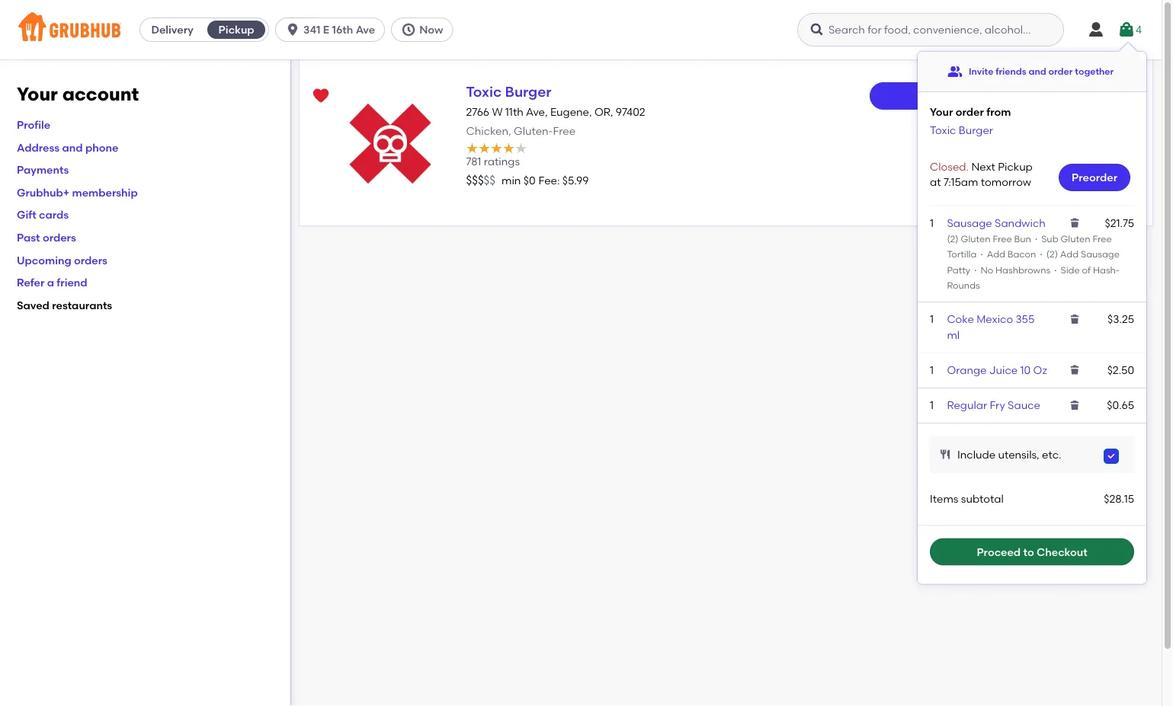 Task type: describe. For each thing, give the bounding box(es) containing it.
start order
[[967, 90, 1024, 102]]

fry
[[990, 399, 1006, 412]]

1 for orange
[[930, 364, 934, 377]]

and inside button
[[1029, 66, 1047, 77]]

next
[[972, 160, 996, 173]]

upcoming orders link
[[17, 254, 107, 267]]

min $0 fee: $5.99
[[502, 174, 589, 187]]

start
[[967, 90, 993, 102]]

at
[[930, 176, 942, 189]]

invite friends and order together button
[[948, 58, 1114, 85]]

address
[[17, 141, 60, 154]]

∙ ( 2 )
[[1037, 249, 1061, 260]]

profile
[[17, 118, 50, 131]]

friends
[[996, 66, 1027, 77]]

$3.25
[[1108, 313, 1135, 326]]

burger inside toxic burger 2766 w 11th ave, eugene, or, 97402 chicken, gluten-free
[[505, 84, 552, 100]]

refer
[[17, 276, 45, 289]]

gift cards
[[17, 209, 69, 222]]

toxic inside the your order from toxic burger
[[930, 124, 957, 137]]

∙ up ∙ ( 2 )
[[1032, 234, 1042, 245]]

saved restaurants
[[17, 299, 112, 312]]

add sausage patty
[[948, 249, 1120, 276]]

restaurants
[[52, 299, 112, 312]]

order for start order
[[996, 90, 1024, 102]]

closed
[[930, 160, 967, 173]]

refer a friend
[[17, 276, 87, 289]]

orange juice 10 oz
[[948, 364, 1048, 377]]

toxic burger 2766 w 11th ave, eugene, or, 97402 chicken, gluten-free
[[466, 84, 646, 137]]

upcoming orders
[[17, 254, 107, 267]]

( 2 ) gluten free bun
[[948, 234, 1032, 245]]

to
[[1024, 546, 1035, 559]]

regular
[[948, 399, 988, 412]]

closed . next pickup at 7:15am tomorrow
[[930, 160, 1033, 189]]

0 horizontal spatial (
[[948, 234, 951, 245]]

1 add from the left
[[987, 249, 1006, 260]]

781 ratings
[[466, 155, 520, 168]]

gift cards link
[[17, 209, 69, 222]]

$28.15
[[1105, 493, 1135, 506]]

1 for regular
[[930, 399, 934, 412]]

oz
[[1034, 364, 1048, 377]]

e
[[323, 23, 330, 36]]

341
[[304, 23, 321, 36]]

Search for food, convenience, alcohol... search field
[[798, 13, 1065, 47]]

tooltip containing your order from
[[918, 43, 1147, 585]]

delivery button
[[140, 18, 204, 42]]

355
[[1016, 313, 1035, 326]]

bun
[[1015, 234, 1032, 245]]

a
[[47, 276, 54, 289]]

orange
[[948, 364, 987, 377]]

toxic inside toxic burger 2766 w 11th ave, eugene, or, 97402 chicken, gluten-free
[[466, 84, 502, 100]]

sub gluten free tortilla
[[948, 234, 1112, 260]]

svg image for 341 e 16th ave
[[285, 22, 301, 37]]

$2.50
[[1108, 364, 1135, 377]]

preorder button
[[1059, 164, 1131, 192]]

account
[[62, 83, 139, 105]]

saved restaurants link
[[17, 299, 112, 312]]

1 horizontal spatial free
[[993, 234, 1013, 245]]

0 vertical spatial toxic burger link
[[466, 84, 552, 100]]

payments link
[[17, 164, 69, 176]]

proceed to checkout button
[[930, 539, 1135, 566]]

delivery
[[151, 23, 194, 36]]

past
[[17, 231, 40, 244]]

free inside sub gluten free tortilla
[[1093, 234, 1112, 245]]

$21.75
[[1105, 217, 1135, 230]]

16th
[[332, 23, 353, 36]]

∙ add bacon
[[977, 249, 1037, 260]]

eugene,
[[551, 106, 592, 119]]

people icon image
[[948, 64, 963, 79]]

4
[[1136, 23, 1143, 36]]

pickup inside 'button'
[[219, 23, 254, 36]]

781
[[466, 155, 482, 168]]

burger inside the your order from toxic burger
[[959, 124, 994, 137]]

items
[[930, 493, 959, 506]]

of
[[1083, 265, 1091, 276]]

cards
[[39, 209, 69, 222]]

0 vertical spatial 2
[[951, 234, 956, 245]]

or,
[[595, 106, 613, 119]]

coke
[[948, 313, 975, 326]]

sandwich
[[995, 217, 1046, 230]]

together
[[1076, 66, 1114, 77]]

∙ down ∙ ( 2 )
[[1051, 265, 1061, 276]]

hashbrowns
[[996, 265, 1051, 276]]

saved restaurant image
[[312, 87, 330, 105]]

∙ for bacon
[[979, 249, 985, 260]]

grubhub+ membership link
[[17, 186, 138, 199]]

1 for coke
[[930, 313, 934, 326]]

svg image for now
[[401, 22, 417, 37]]

your order from toxic burger
[[930, 105, 1012, 137]]

order for your order from toxic burger
[[956, 105, 984, 118]]

refer a friend link
[[17, 276, 87, 289]]

ratings
[[484, 155, 520, 168]]

free inside toxic burger 2766 w 11th ave, eugene, or, 97402 chicken, gluten-free
[[553, 124, 576, 137]]

sauce
[[1008, 399, 1041, 412]]

include
[[958, 448, 996, 461]]

your account
[[17, 83, 139, 105]]

no
[[981, 265, 994, 276]]

sausage inside "add sausage patty"
[[1081, 249, 1120, 260]]

$5.99
[[563, 174, 589, 187]]



Task type: locate. For each thing, give the bounding box(es) containing it.
side
[[1061, 265, 1080, 276]]

1 vertical spatial orders
[[74, 254, 107, 267]]

pickup up tomorrow
[[998, 160, 1033, 173]]

toxic burger link
[[466, 84, 552, 100], [930, 124, 994, 137]]

∙ left no
[[973, 265, 979, 276]]

1 horizontal spatial add
[[1061, 249, 1079, 260]]

friend
[[57, 276, 87, 289]]

tortilla
[[948, 249, 977, 260]]

2 down sub
[[1050, 249, 1055, 260]]

∙ for hashbrowns
[[973, 265, 979, 276]]

burger up the ave,
[[505, 84, 552, 100]]

1 horizontal spatial sausage
[[1081, 249, 1120, 260]]

1 horizontal spatial 2
[[1050, 249, 1055, 260]]

$0
[[524, 174, 536, 187]]

order up from at the right top
[[996, 90, 1024, 102]]

1 horizontal spatial your
[[930, 105, 954, 118]]

1 horizontal spatial )
[[1055, 249, 1059, 260]]

341 e 16th ave button
[[275, 18, 391, 42]]

1 vertical spatial burger
[[959, 124, 994, 137]]

4 button
[[1118, 16, 1143, 43]]

1 left coke
[[930, 313, 934, 326]]

1 horizontal spatial order
[[996, 90, 1024, 102]]

341 e 16th ave
[[304, 23, 375, 36]]

1 vertical spatial toxic
[[930, 124, 957, 137]]

patty
[[948, 265, 971, 276]]

svg image inside 341 e 16th ave button
[[285, 22, 301, 37]]

1 horizontal spatial gluten
[[1061, 234, 1091, 245]]

w
[[492, 106, 503, 119]]

0 horizontal spatial and
[[62, 141, 83, 154]]

1 vertical spatial toxic burger link
[[930, 124, 994, 137]]

∙ up no
[[979, 249, 985, 260]]

side of hash- rounds
[[948, 265, 1120, 291]]

0 horizontal spatial order
[[956, 105, 984, 118]]

and right friends
[[1029, 66, 1047, 77]]

your
[[17, 83, 58, 105], [930, 105, 954, 118]]

your for your account
[[17, 83, 58, 105]]

order inside the your order from toxic burger
[[956, 105, 984, 118]]

(
[[948, 234, 951, 245], [1047, 249, 1050, 260]]

toxic burger link up 11th
[[466, 84, 552, 100]]

1 horizontal spatial and
[[1029, 66, 1047, 77]]

1 for sausage
[[930, 217, 934, 230]]

bacon
[[1008, 249, 1037, 260]]

order inside invite friends and order together button
[[1049, 66, 1073, 77]]

pickup button
[[204, 18, 269, 42]]

now button
[[391, 18, 459, 42]]

svg image inside now button
[[401, 22, 417, 37]]

1 horizontal spatial burger
[[959, 124, 994, 137]]

) down sub
[[1055, 249, 1059, 260]]

ml
[[948, 329, 960, 341]]

)
[[956, 234, 959, 245], [1055, 249, 1059, 260]]

toxic burger link up .
[[930, 124, 994, 137]]

your inside the your order from toxic burger
[[930, 105, 954, 118]]

sub
[[1042, 234, 1059, 245]]

1 vertical spatial 2
[[1050, 249, 1055, 260]]

pickup
[[219, 23, 254, 36], [998, 160, 1033, 173]]

pickup right delivery button
[[219, 23, 254, 36]]

2 vertical spatial order
[[956, 105, 984, 118]]

1 down at
[[930, 217, 934, 230]]

1 vertical spatial )
[[1055, 249, 1059, 260]]

0 vertical spatial sausage
[[948, 217, 993, 230]]

and
[[1029, 66, 1047, 77], [62, 141, 83, 154]]

1 gluten from the left
[[961, 234, 991, 245]]

order left the together on the top right of the page
[[1049, 66, 1073, 77]]

0 horizontal spatial )
[[956, 234, 959, 245]]

2 gluten from the left
[[1061, 234, 1091, 245]]

2 horizontal spatial free
[[1093, 234, 1112, 245]]

( up tortilla
[[948, 234, 951, 245]]

0 horizontal spatial gluten
[[961, 234, 991, 245]]

sausage up ( 2 ) gluten free bun at the top right
[[948, 217, 993, 230]]

fee:
[[539, 174, 560, 187]]

∙ for 2
[[1039, 249, 1045, 260]]

grubhub+
[[17, 186, 70, 199]]

your down people icon
[[930, 105, 954, 118]]

add inside "add sausage patty"
[[1061, 249, 1079, 260]]

0 horizontal spatial add
[[987, 249, 1006, 260]]

start order button
[[870, 82, 1121, 110]]

saved
[[17, 299, 49, 312]]

gift
[[17, 209, 36, 222]]

items subtotal
[[930, 493, 1004, 506]]

now
[[420, 23, 443, 36]]

) up tortilla
[[956, 234, 959, 245]]

toxic up closed
[[930, 124, 957, 137]]

orders up upcoming orders link
[[43, 231, 76, 244]]

include utensils, etc.
[[958, 448, 1062, 461]]

free down $21.75
[[1093, 234, 1112, 245]]

0 vertical spatial toxic
[[466, 84, 502, 100]]

main navigation navigation
[[0, 0, 1162, 59]]

order down the 'start'
[[956, 105, 984, 118]]

0 vertical spatial order
[[1049, 66, 1073, 77]]

svg image left $3.25
[[1069, 313, 1082, 326]]

2766
[[466, 106, 490, 119]]

coke mexico 355 ml
[[948, 313, 1035, 341]]

svg image left now
[[401, 22, 417, 37]]

regular fry sauce
[[948, 399, 1041, 412]]

1 vertical spatial order
[[996, 90, 1024, 102]]

sausage up hash- in the top right of the page
[[1081, 249, 1120, 260]]

orders up friend
[[74, 254, 107, 267]]

orders for past orders
[[43, 231, 76, 244]]

gluten right sub
[[1061, 234, 1091, 245]]

profile link
[[17, 118, 50, 131]]

svg image left 341
[[285, 22, 301, 37]]

order inside start order button
[[996, 90, 1024, 102]]

0 vertical spatial (
[[948, 234, 951, 245]]

0 vertical spatial pickup
[[219, 23, 254, 36]]

2 1 from the top
[[930, 313, 934, 326]]

order
[[1049, 66, 1073, 77], [996, 90, 1024, 102], [956, 105, 984, 118]]

toxic up 2766
[[466, 84, 502, 100]]

∙ down sub
[[1039, 249, 1045, 260]]

min
[[502, 174, 521, 187]]

gluten up tortilla
[[961, 234, 991, 245]]

1 1 from the top
[[930, 217, 934, 230]]

hash-
[[1094, 265, 1120, 276]]

svg image
[[1088, 21, 1106, 39], [1118, 21, 1136, 39], [810, 22, 825, 37], [1069, 217, 1082, 229], [1069, 364, 1082, 376], [1069, 400, 1082, 412], [940, 449, 952, 461], [1107, 452, 1117, 462]]

7:15am
[[944, 176, 979, 189]]

1 vertical spatial (
[[1047, 249, 1050, 260]]

1 horizontal spatial svg image
[[401, 22, 417, 37]]

pickup inside 'closed . next pickup at 7:15am tomorrow'
[[998, 160, 1033, 173]]

1
[[930, 217, 934, 230], [930, 313, 934, 326], [930, 364, 934, 377], [930, 399, 934, 412]]

1 horizontal spatial (
[[1047, 249, 1050, 260]]

1 vertical spatial sausage
[[1081, 249, 1120, 260]]

0 vertical spatial and
[[1029, 66, 1047, 77]]

phone
[[85, 141, 118, 154]]

svg image
[[285, 22, 301, 37], [401, 22, 417, 37], [1069, 313, 1082, 326]]

chicken,
[[466, 124, 511, 137]]

utensils,
[[999, 448, 1040, 461]]

free down 'eugene,' at top
[[553, 124, 576, 137]]

gluten inside sub gluten free tortilla
[[1061, 234, 1091, 245]]

tomorrow
[[981, 176, 1032, 189]]

sausage
[[948, 217, 993, 230], [1081, 249, 1120, 260]]

0 vertical spatial orders
[[43, 231, 76, 244]]

toxic
[[466, 84, 502, 100], [930, 124, 957, 137]]

0 horizontal spatial sausage
[[948, 217, 993, 230]]

1 left the regular
[[930, 399, 934, 412]]

ave,
[[526, 106, 548, 119]]

0 horizontal spatial toxic burger link
[[466, 84, 552, 100]]

juice
[[990, 364, 1018, 377]]

3 1 from the top
[[930, 364, 934, 377]]

0 horizontal spatial toxic
[[466, 84, 502, 100]]

1 left orange
[[930, 364, 934, 377]]

membership
[[72, 186, 138, 199]]

1 horizontal spatial toxic
[[930, 124, 957, 137]]

invite
[[969, 66, 994, 77]]

1 horizontal spatial pickup
[[998, 160, 1033, 173]]

0 vertical spatial )
[[956, 234, 959, 245]]

free
[[553, 124, 576, 137], [993, 234, 1013, 245], [1093, 234, 1112, 245]]

∙ no hashbrowns
[[971, 265, 1051, 276]]

0 horizontal spatial your
[[17, 83, 58, 105]]

97402
[[616, 106, 646, 119]]

2 add from the left
[[1061, 249, 1079, 260]]

1 vertical spatial pickup
[[998, 160, 1033, 173]]

2 horizontal spatial svg image
[[1069, 313, 1082, 326]]

invite friends and order together
[[969, 66, 1114, 77]]

0 horizontal spatial free
[[553, 124, 576, 137]]

0 vertical spatial burger
[[505, 84, 552, 100]]

saved restaurant button
[[307, 82, 335, 110]]

1 horizontal spatial toxic burger link
[[930, 124, 994, 137]]

add down ( 2 ) gluten free bun at the top right
[[987, 249, 1006, 260]]

orders for upcoming orders
[[74, 254, 107, 267]]

2 horizontal spatial order
[[1049, 66, 1073, 77]]

preorder
[[1072, 171, 1118, 184]]

1 vertical spatial and
[[62, 141, 83, 154]]

4 1 from the top
[[930, 399, 934, 412]]

address and phone link
[[17, 141, 118, 154]]

svg image inside the 4 button
[[1118, 21, 1136, 39]]

$$$$$
[[466, 174, 496, 187]]

gluten-
[[514, 124, 553, 137]]

orange juice 10 oz link
[[948, 364, 1048, 377]]

proceed
[[977, 546, 1021, 559]]

payments
[[17, 164, 69, 176]]

your for your order from toxic burger
[[930, 105, 954, 118]]

free up ∙ add bacon
[[993, 234, 1013, 245]]

2 up tortilla
[[951, 234, 956, 245]]

11th
[[506, 106, 524, 119]]

coke mexico 355 ml link
[[948, 313, 1035, 341]]

toxic burger logo image
[[332, 82, 448, 199]]

ave
[[356, 23, 375, 36]]

tooltip
[[918, 43, 1147, 585]]

mexico
[[977, 313, 1014, 326]]

0 horizontal spatial svg image
[[285, 22, 301, 37]]

( down sub
[[1047, 249, 1050, 260]]

0 horizontal spatial burger
[[505, 84, 552, 100]]

etc.
[[1043, 448, 1062, 461]]

add
[[987, 249, 1006, 260], [1061, 249, 1079, 260]]

your up profile at the left of the page
[[17, 83, 58, 105]]

proceed to checkout
[[977, 546, 1088, 559]]

burger down from at the right top
[[959, 124, 994, 137]]

0 horizontal spatial pickup
[[219, 23, 254, 36]]

add up side
[[1061, 249, 1079, 260]]

past orders
[[17, 231, 76, 244]]

and left the phone
[[62, 141, 83, 154]]

0 horizontal spatial 2
[[951, 234, 956, 245]]



Task type: vqa. For each thing, say whether or not it's contained in the screenshot.
Cranberry Juice
no



